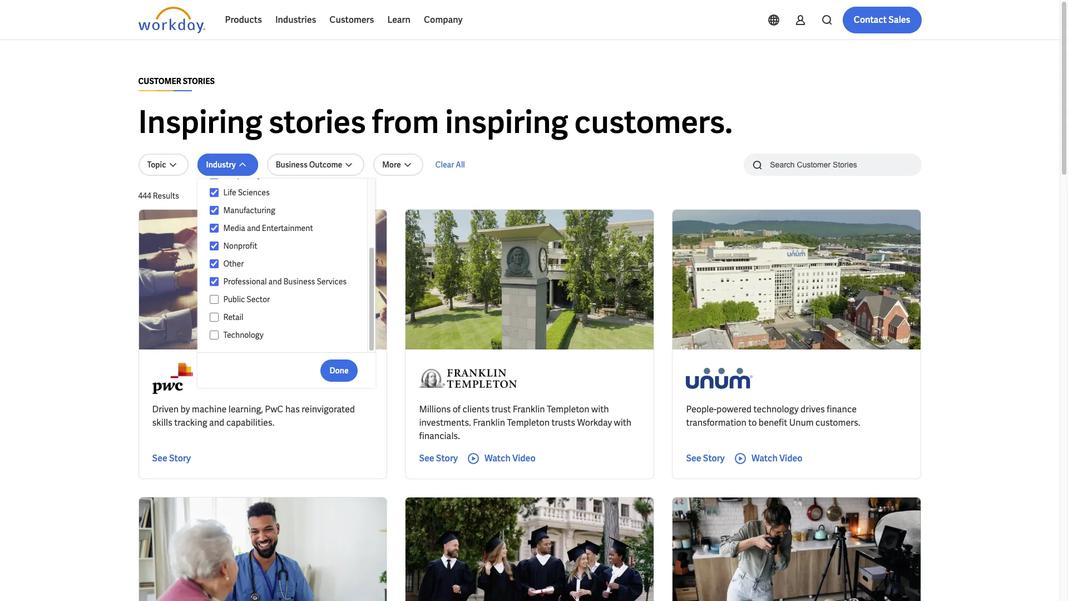 Task type: vqa. For each thing, say whether or not it's contained in the screenshot.
Talent
no



Task type: describe. For each thing, give the bounding box(es) containing it.
story for people-powered technology drives finance transformation to benefit unum customers.
[[703, 452, 725, 464]]

outcome
[[309, 160, 342, 170]]

capabilities.
[[226, 417, 275, 428]]

done button
[[321, 359, 358, 381]]

technology
[[223, 330, 264, 340]]

business inside button
[[276, 160, 308, 170]]

media
[[223, 223, 245, 233]]

sector
[[247, 294, 270, 304]]

life sciences link
[[219, 186, 356, 199]]

see story for millions of clients trust franklin templeton with investments. franklin templeton trusts workday with financials.
[[419, 452, 458, 464]]

nonprofit link
[[219, 239, 356, 253]]

company button
[[417, 7, 469, 33]]

unum image
[[686, 363, 753, 394]]

tracking
[[174, 417, 207, 428]]

trusts
[[552, 417, 576, 428]]

of
[[453, 403, 461, 415]]

finance
[[827, 403, 857, 415]]

customer
[[138, 76, 181, 86]]

nonprofit
[[223, 241, 257, 251]]

Search Customer Stories text field
[[764, 155, 900, 174]]

transformation
[[686, 417, 747, 428]]

skills
[[152, 417, 172, 428]]

benefit
[[759, 417, 788, 428]]

see story for people-powered technology drives finance transformation to benefit unum customers.
[[686, 452, 725, 464]]

financials.
[[419, 430, 460, 442]]

driven by machine learning, pwc has reinvigorated skills tracking and capabilities.
[[152, 403, 355, 428]]

watch video link for franklin
[[467, 452, 536, 465]]

services
[[317, 277, 347, 287]]

customers
[[330, 14, 374, 26]]

1 see story from the left
[[152, 452, 191, 464]]

0 vertical spatial franklin
[[513, 403, 545, 415]]

more
[[382, 160, 401, 170]]

professional and business services
[[223, 277, 347, 287]]

learn button
[[381, 7, 417, 33]]

sciences
[[238, 188, 270, 198]]

media and entertainment
[[223, 223, 313, 233]]

industries
[[275, 14, 316, 26]]

all
[[456, 160, 465, 170]]

pricewaterhousecoopers global licensing services corporation (pwc) image
[[152, 363, 193, 394]]

topic button
[[138, 154, 188, 176]]

and for professional
[[269, 277, 282, 287]]

unum
[[790, 417, 814, 428]]

industries button
[[269, 7, 323, 33]]

customers button
[[323, 7, 381, 33]]

clear
[[436, 160, 454, 170]]

trust
[[492, 403, 511, 415]]

1 vertical spatial templeton
[[507, 417, 550, 428]]

public sector link
[[219, 293, 356, 306]]

watch for unum
[[752, 452, 778, 464]]

see story link for millions of clients trust franklin templeton with investments. franklin templeton trusts workday with financials.
[[419, 452, 458, 465]]

more button
[[373, 154, 423, 176]]

0 vertical spatial templeton
[[547, 403, 590, 415]]

story for millions of clients trust franklin templeton with investments. franklin templeton trusts workday with financials.
[[436, 452, 458, 464]]

inspiring
[[445, 102, 568, 142]]

444 results
[[138, 191, 179, 201]]

has
[[285, 403, 300, 415]]

investments.
[[419, 417, 471, 428]]

people-
[[686, 403, 717, 415]]

by
[[181, 403, 190, 415]]



Task type: locate. For each thing, give the bounding box(es) containing it.
people-powered technology drives finance transformation to benefit unum customers.
[[686, 403, 861, 428]]

1 horizontal spatial watch
[[752, 452, 778, 464]]

inspiring stories from inspiring customers.
[[138, 102, 733, 142]]

retail link
[[219, 311, 356, 324]]

technology link
[[219, 328, 356, 342]]

watch down millions of clients trust franklin templeton with investments. franklin templeton trusts workday with financials.
[[485, 452, 511, 464]]

machine
[[192, 403, 227, 415]]

business
[[276, 160, 308, 170], [284, 277, 315, 287]]

2 horizontal spatial see
[[686, 452, 702, 464]]

1 vertical spatial with
[[614, 417, 632, 428]]

see story down financials.
[[419, 452, 458, 464]]

other
[[223, 259, 244, 269]]

video for unum
[[780, 452, 803, 464]]

watch
[[485, 452, 511, 464], [752, 452, 778, 464]]

0 vertical spatial with
[[592, 403, 609, 415]]

manufacturing
[[223, 205, 275, 215]]

3 see from the left
[[686, 452, 702, 464]]

1 see story link from the left
[[152, 452, 191, 465]]

hospitality
[[223, 170, 262, 180]]

see story link down financials.
[[419, 452, 458, 465]]

see story link down skills
[[152, 452, 191, 465]]

3 see story from the left
[[686, 452, 725, 464]]

watch video link for unum
[[734, 452, 803, 465]]

see story down transformation
[[686, 452, 725, 464]]

2 watch video link from the left
[[734, 452, 803, 465]]

see story link for people-powered technology drives finance transformation to benefit unum customers.
[[686, 452, 725, 465]]

learning,
[[229, 403, 263, 415]]

video down millions of clients trust franklin templeton with investments. franklin templeton trusts workday with financials.
[[513, 452, 536, 464]]

media and entertainment link
[[219, 221, 356, 235]]

and down manufacturing at the left of page
[[247, 223, 260, 233]]

0 horizontal spatial story
[[169, 452, 191, 464]]

1 horizontal spatial and
[[247, 223, 260, 233]]

see story
[[152, 452, 191, 464], [419, 452, 458, 464], [686, 452, 725, 464]]

0 horizontal spatial see
[[152, 452, 167, 464]]

0 horizontal spatial see story link
[[152, 452, 191, 465]]

templeton
[[547, 403, 590, 415], [507, 417, 550, 428]]

company
[[424, 14, 463, 26]]

watch for franklin
[[485, 452, 511, 464]]

public
[[223, 294, 245, 304]]

2 video from the left
[[780, 452, 803, 464]]

video
[[513, 452, 536, 464], [780, 452, 803, 464]]

sales
[[889, 14, 911, 26]]

0 horizontal spatial watch
[[485, 452, 511, 464]]

watch video down millions of clients trust franklin templeton with investments. franklin templeton trusts workday with financials.
[[485, 452, 536, 464]]

1 vertical spatial business
[[284, 277, 315, 287]]

workday
[[577, 417, 612, 428]]

watch video link down millions of clients trust franklin templeton with investments. franklin templeton trusts workday with financials.
[[467, 452, 536, 465]]

2 watch from the left
[[752, 452, 778, 464]]

2 watch video from the left
[[752, 452, 803, 464]]

2 horizontal spatial story
[[703, 452, 725, 464]]

0 vertical spatial and
[[247, 223, 260, 233]]

1 vertical spatial and
[[269, 277, 282, 287]]

templeton down trust
[[507, 417, 550, 428]]

1 horizontal spatial see
[[419, 452, 434, 464]]

customers.
[[575, 102, 733, 142], [816, 417, 861, 428]]

entertainment
[[262, 223, 313, 233]]

see down transformation
[[686, 452, 702, 464]]

see
[[152, 452, 167, 464], [419, 452, 434, 464], [686, 452, 702, 464]]

see for people-powered technology drives finance transformation to benefit unum customers.
[[686, 452, 702, 464]]

clients
[[463, 403, 490, 415]]

story down financials.
[[436, 452, 458, 464]]

customer stories
[[138, 76, 215, 86]]

2 horizontal spatial see story link
[[686, 452, 725, 465]]

manufacturing link
[[219, 204, 356, 217]]

0 horizontal spatial customers.
[[575, 102, 733, 142]]

story down the tracking
[[169, 452, 191, 464]]

go to the homepage image
[[138, 7, 205, 33]]

2 see story link from the left
[[419, 452, 458, 465]]

public sector
[[223, 294, 270, 304]]

professional
[[223, 277, 267, 287]]

professional and business services link
[[219, 275, 356, 288]]

1 horizontal spatial story
[[436, 452, 458, 464]]

video for franklin
[[513, 452, 536, 464]]

0 horizontal spatial with
[[592, 403, 609, 415]]

with right workday
[[614, 417, 632, 428]]

products
[[225, 14, 262, 26]]

and up public sector link
[[269, 277, 282, 287]]

watch video link down "benefit"
[[734, 452, 803, 465]]

to
[[749, 417, 757, 428]]

retail
[[223, 312, 244, 322]]

1 watch video link from the left
[[467, 452, 536, 465]]

driven
[[152, 403, 179, 415]]

learn
[[388, 14, 411, 26]]

1 story from the left
[[169, 452, 191, 464]]

2 vertical spatial and
[[209, 417, 224, 428]]

3 see story link from the left
[[686, 452, 725, 465]]

1 watch video from the left
[[485, 452, 536, 464]]

story
[[169, 452, 191, 464], [436, 452, 458, 464], [703, 452, 725, 464]]

1 horizontal spatial watch video link
[[734, 452, 803, 465]]

None checkbox
[[210, 205, 219, 215], [210, 241, 219, 251], [210, 259, 219, 269], [210, 277, 219, 287], [210, 205, 219, 215], [210, 241, 219, 251], [210, 259, 219, 269], [210, 277, 219, 287]]

contact
[[854, 14, 887, 26]]

1 horizontal spatial customers.
[[816, 417, 861, 428]]

business outcome
[[276, 160, 342, 170]]

2 see from the left
[[419, 452, 434, 464]]

technology
[[754, 403, 799, 415]]

video down the unum
[[780, 452, 803, 464]]

None checkbox
[[210, 170, 219, 180], [210, 188, 219, 198], [210, 223, 219, 233], [210, 294, 219, 304], [210, 312, 219, 322], [210, 330, 219, 340], [210, 170, 219, 180], [210, 188, 219, 198], [210, 223, 219, 233], [210, 294, 219, 304], [210, 312, 219, 322], [210, 330, 219, 340]]

and inside 'driven by machine learning, pwc has reinvigorated skills tracking and capabilities.'
[[209, 417, 224, 428]]

results
[[153, 191, 179, 201]]

3 story from the left
[[703, 452, 725, 464]]

products button
[[218, 7, 269, 33]]

1 horizontal spatial video
[[780, 452, 803, 464]]

watch down "benefit"
[[752, 452, 778, 464]]

stories
[[183, 76, 215, 86]]

see for millions of clients trust franklin templeton with investments. franklin templeton trusts workday with financials.
[[419, 452, 434, 464]]

0 horizontal spatial watch video
[[485, 452, 536, 464]]

1 vertical spatial customers.
[[816, 417, 861, 428]]

industry button
[[197, 154, 258, 176]]

other link
[[219, 257, 356, 270]]

1 video from the left
[[513, 452, 536, 464]]

franklin right trust
[[513, 403, 545, 415]]

and
[[247, 223, 260, 233], [269, 277, 282, 287], [209, 417, 224, 428]]

1 horizontal spatial see story link
[[419, 452, 458, 465]]

topic
[[147, 160, 166, 170]]

drives
[[801, 403, 825, 415]]

watch video for franklin
[[485, 452, 536, 464]]

millions
[[419, 403, 451, 415]]

1 horizontal spatial with
[[614, 417, 632, 428]]

0 vertical spatial business
[[276, 160, 308, 170]]

life
[[223, 188, 236, 198]]

pwc
[[265, 403, 284, 415]]

templeton up trusts
[[547, 403, 590, 415]]

0 horizontal spatial franklin
[[473, 417, 505, 428]]

done
[[330, 365, 349, 375]]

1 horizontal spatial watch video
[[752, 452, 803, 464]]

contact sales link
[[843, 7, 922, 33]]

0 horizontal spatial see story
[[152, 452, 191, 464]]

millions of clients trust franklin templeton with investments. franklin templeton trusts workday with financials.
[[419, 403, 632, 442]]

life sciences
[[223, 188, 270, 198]]

watch video link
[[467, 452, 536, 465], [734, 452, 803, 465]]

business up "life sciences" 'link'
[[276, 160, 308, 170]]

reinvigorated
[[302, 403, 355, 415]]

see down skills
[[152, 452, 167, 464]]

and for media
[[247, 223, 260, 233]]

2 see story from the left
[[419, 452, 458, 464]]

inspiring
[[138, 102, 262, 142]]

clear all
[[436, 160, 465, 170]]

from
[[372, 102, 439, 142]]

1 watch from the left
[[485, 452, 511, 464]]

clear all button
[[432, 154, 468, 176]]

business up public sector link
[[284, 277, 315, 287]]

contact sales
[[854, 14, 911, 26]]

see story link down transformation
[[686, 452, 725, 465]]

2 story from the left
[[436, 452, 458, 464]]

customers. inside people-powered technology drives finance transformation to benefit unum customers.
[[816, 417, 861, 428]]

franklin down trust
[[473, 417, 505, 428]]

1 horizontal spatial franklin
[[513, 403, 545, 415]]

0 horizontal spatial and
[[209, 417, 224, 428]]

business outcome button
[[267, 154, 365, 176]]

1 horizontal spatial see story
[[419, 452, 458, 464]]

see story link
[[152, 452, 191, 465], [419, 452, 458, 465], [686, 452, 725, 465]]

0 horizontal spatial video
[[513, 452, 536, 464]]

watch video
[[485, 452, 536, 464], [752, 452, 803, 464]]

story down transformation
[[703, 452, 725, 464]]

industry
[[206, 160, 236, 170]]

with up workday
[[592, 403, 609, 415]]

franklin templeton companies, llc image
[[419, 363, 517, 394]]

1 see from the left
[[152, 452, 167, 464]]

0 horizontal spatial watch video link
[[467, 452, 536, 465]]

see down financials.
[[419, 452, 434, 464]]

hospitality link
[[219, 168, 356, 181]]

with
[[592, 403, 609, 415], [614, 417, 632, 428]]

stories
[[269, 102, 366, 142]]

2 horizontal spatial and
[[269, 277, 282, 287]]

and down machine
[[209, 417, 224, 428]]

0 vertical spatial customers.
[[575, 102, 733, 142]]

see story down skills
[[152, 452, 191, 464]]

444
[[138, 191, 151, 201]]

watch video down "benefit"
[[752, 452, 803, 464]]

powered
[[717, 403, 752, 415]]

2 horizontal spatial see story
[[686, 452, 725, 464]]

1 vertical spatial franklin
[[473, 417, 505, 428]]

watch video for unum
[[752, 452, 803, 464]]



